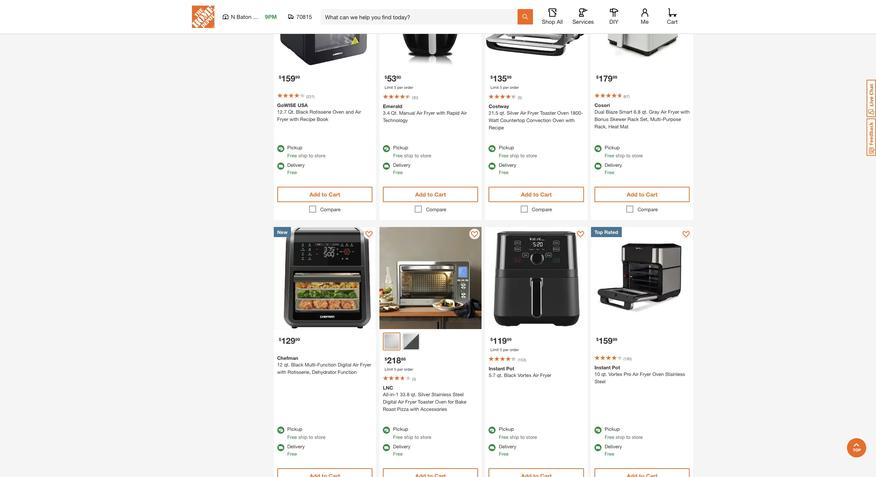 Task type: describe. For each thing, give the bounding box(es) containing it.
dual
[[595, 109, 605, 115]]

and
[[346, 109, 354, 115]]

12
[[277, 362, 283, 368]]

oven inside gowise usa 12.7 qt. black rotisserie oven and air fryer with recipe book
[[333, 109, 344, 115]]

instant for limit
[[489, 365, 505, 371]]

rapid
[[447, 110, 460, 116]]

chefman 12 qt. black multi-function digital air fryer with rotisserie, dehydrator function
[[277, 355, 371, 375]]

$ 179 99
[[596, 73, 617, 83]]

( 5 )
[[518, 95, 522, 100]]

manual
[[399, 110, 415, 116]]

cart link
[[665, 8, 680, 25]]

limit 5 per order for 53
[[385, 85, 413, 90]]

black for limit
[[504, 372, 516, 378]]

$ inside $ 135 99
[[491, 74, 493, 80]]

) for 12.7
[[314, 94, 315, 99]]

with inside costway 21.5 qt. silver air fryer toaster oven 1800- watt countertop convection oven with recipe
[[566, 117, 575, 123]]

12.7 qt. black rotisserie oven and air fryer with recipe book image
[[274, 0, 376, 67]]

me
[[641, 18, 649, 25]]

5 for 218
[[394, 367, 396, 371]]

toaster inside the lnc all-in-1 33.8 qt. silver stainless steel digital air fryer toaster oven for bake roast pizza with accessories
[[418, 399, 434, 405]]

limit for 53
[[385, 85, 393, 90]]

fryer inside the lnc all-in-1 33.8 qt. silver stainless steel digital air fryer toaster oven for bake roast pizza with accessories
[[405, 399, 416, 405]]

dehydrator
[[312, 369, 336, 375]]

$ inside $ 218 88
[[385, 356, 387, 361]]

fryer inside emerald 3.4 qt. manual air fryer with rapid air technology
[[424, 110, 435, 116]]

compare for countertop
[[532, 206, 552, 212]]

30
[[413, 95, 417, 100]]

order for 119
[[510, 347, 519, 352]]

$ 135 99
[[491, 73, 512, 83]]

smart
[[619, 109, 632, 115]]

add for gowise usa 12.7 qt. black rotisserie oven and air fryer with recipe book
[[310, 191, 320, 197]]

emerald 3.4 qt. manual air fryer with rapid air technology
[[383, 103, 467, 123]]

) up the lnc all-in-1 33.8 qt. silver stainless steel digital air fryer toaster oven for bake roast pizza with accessories
[[415, 377, 416, 381]]

instant pot 5.7 qt. black vortex air fryer
[[489, 365, 551, 378]]

heat
[[608, 123, 619, 129]]

services button
[[572, 8, 594, 25]]

oven inside instant pot 10 qt. vortex pro air fryer oven stainless steel
[[652, 371, 664, 377]]

compare for bonus
[[638, 206, 658, 212]]

services
[[573, 18, 594, 25]]

fryer inside instant pot 10 qt. vortex pro air fryer oven stainless steel
[[640, 371, 651, 377]]

) for qt.
[[417, 95, 418, 100]]

( 87 )
[[624, 94, 630, 99]]

air inside instant pot 10 qt. vortex pro air fryer oven stainless steel
[[633, 371, 639, 377]]

159 for instant
[[599, 336, 613, 346]]

black and silver image
[[403, 334, 419, 349]]

in-
[[390, 391, 396, 397]]

$ 159 99 for instant
[[596, 336, 617, 346]]

with inside cosori dual blaze smart 6.8 qt. gray air fryer with bonus skewer rack set, multi-purpose rack, heat mat
[[681, 109, 690, 115]]

$ 129 99
[[279, 336, 300, 346]]

blaze
[[606, 109, 618, 115]]

limit for 135
[[491, 85, 499, 90]]

digital inside chefman 12 qt. black multi-function digital air fryer with rotisserie, dehydrator function
[[338, 362, 351, 368]]

( 195 )
[[624, 356, 632, 361]]

set,
[[640, 116, 649, 122]]

usa
[[298, 102, 308, 108]]

153
[[519, 357, 525, 362]]

display image
[[577, 231, 584, 238]]

instant for 159
[[595, 364, 611, 370]]

pot for limit
[[506, 365, 514, 371]]

stainless inside instant pot 10 qt. vortex pro air fryer oven stainless steel
[[665, 371, 685, 377]]

n baton rouge
[[231, 13, 269, 20]]

fryer inside chefman 12 qt. black multi-function digital air fryer with rotisserie, dehydrator function
[[360, 362, 371, 368]]

black for 159
[[296, 109, 308, 115]]

emerald
[[383, 103, 402, 109]]

countertop
[[500, 117, 525, 123]]

oven inside the lnc all-in-1 33.8 qt. silver stainless steel digital air fryer toaster oven for bake roast pizza with accessories
[[435, 399, 447, 405]]

gowise
[[277, 102, 296, 108]]

top
[[595, 229, 603, 235]]

all-in-1 33.8 qt. silver stainless steel digital air fryer toaster oven for bake roast pizza with accessories image
[[380, 227, 482, 329]]

$ 218 88
[[385, 355, 406, 365]]

me button
[[634, 8, 656, 25]]

$ 53 80
[[385, 73, 401, 83]]

watt
[[489, 117, 499, 123]]

multi- inside chefman 12 qt. black multi-function digital air fryer with rotisserie, dehydrator function
[[305, 362, 317, 368]]

all
[[557, 18, 563, 25]]

fryer inside gowise usa 12.7 qt. black rotisserie oven and air fryer with recipe book
[[277, 116, 288, 122]]

mat
[[620, 123, 629, 129]]

99 inside $ 135 99
[[507, 74, 512, 80]]

order for 53
[[404, 85, 413, 90]]

per for 135
[[503, 85, 509, 90]]

$ inside $ 53 80
[[385, 74, 387, 80]]

digital inside the lnc all-in-1 33.8 qt. silver stainless steel digital air fryer toaster oven for bake roast pizza with accessories
[[383, 399, 397, 405]]

add to cart button for bonus
[[595, 187, 690, 202]]

silver inside costway 21.5 qt. silver air fryer toaster oven 1800- watt countertop convection oven with recipe
[[507, 110, 519, 116]]

limit for 218
[[385, 367, 393, 371]]

add for cosori dual blaze smart 6.8 qt. gray air fryer with bonus skewer rack set, multi-purpose rack, heat mat
[[627, 191, 638, 197]]

air inside cosori dual blaze smart 6.8 qt. gray air fryer with bonus skewer rack set, multi-purpose rack, heat mat
[[661, 109, 667, 115]]

brush silver image
[[384, 334, 399, 349]]

cart for cosori dual blaze smart 6.8 qt. gray air fryer with bonus skewer rack set, multi-purpose rack, heat mat
[[646, 191, 658, 197]]

$ inside $ 129 99
[[279, 337, 281, 342]]

21.5 qt. silver air fryer toaster oven 1800-watt countertop convection oven with recipe image
[[485, 0, 588, 67]]

display image for 129
[[366, 231, 373, 238]]

fryer inside costway 21.5 qt. silver air fryer toaster oven 1800- watt countertop convection oven with recipe
[[528, 110, 539, 116]]

limit for 119
[[491, 347, 499, 352]]

129
[[281, 336, 295, 346]]

display image for 159
[[683, 231, 690, 238]]

cosori dual blaze smart 6.8 qt. gray air fryer with bonus skewer rack set, multi-purpose rack, heat mat
[[595, 102, 690, 129]]

5 for 53
[[394, 85, 396, 90]]

black inside chefman 12 qt. black multi-function digital air fryer with rotisserie, dehydrator function
[[291, 362, 303, 368]]

stainless inside the lnc all-in-1 33.8 qt. silver stainless steel digital air fryer toaster oven for bake roast pizza with accessories
[[432, 391, 451, 397]]

bake
[[455, 399, 466, 405]]

costway 21.5 qt. silver air fryer toaster oven 1800- watt countertop convection oven with recipe
[[489, 103, 583, 130]]

gowise usa 12.7 qt. black rotisserie oven and air fryer with recipe book
[[277, 102, 361, 122]]

limit 5 per order for 218
[[385, 367, 413, 371]]

pizza
[[397, 406, 409, 412]]

fryer inside cosori dual blaze smart 6.8 qt. gray air fryer with bonus skewer rack set, multi-purpose rack, heat mat
[[668, 109, 679, 115]]

add to cart for with
[[310, 191, 340, 197]]

119
[[493, 336, 507, 346]]

feedback link image
[[867, 118, 876, 156]]

available shipping image for limit
[[489, 162, 496, 169]]

n
[[231, 13, 235, 20]]

for
[[448, 399, 454, 405]]

179
[[599, 73, 613, 83]]

purpose
[[663, 116, 681, 122]]

21.5
[[489, 110, 498, 116]]

lnc all-in-1 33.8 qt. silver stainless steel digital air fryer toaster oven for bake roast pizza with accessories
[[383, 385, 466, 412]]

5 for 119
[[500, 347, 502, 352]]

new
[[277, 229, 288, 235]]

cart for gowise usa 12.7 qt. black rotisserie oven and air fryer with recipe book
[[329, 191, 340, 197]]

air inside costway 21.5 qt. silver air fryer toaster oven 1800- watt countertop convection oven with recipe
[[520, 110, 526, 116]]

rouge
[[253, 13, 269, 20]]

add to cart button for with
[[277, 187, 373, 202]]

add to cart for countertop
[[521, 191, 552, 197]]

air inside chefman 12 qt. black multi-function digital air fryer with rotisserie, dehydrator function
[[353, 362, 359, 368]]

5 for 135
[[500, 85, 502, 90]]

9pm
[[265, 13, 277, 20]]

$ inside the $ 119 99
[[491, 337, 493, 342]]

shop all button
[[541, 8, 564, 25]]

80
[[396, 74, 401, 80]]

multi- inside cosori dual blaze smart 6.8 qt. gray air fryer with bonus skewer rack set, multi-purpose rack, heat mat
[[650, 116, 663, 122]]

cart for costway 21.5 qt. silver air fryer toaster oven 1800- watt countertop convection oven with recipe
[[540, 191, 552, 197]]

12 qt. black multi-function digital air fryer with rotisserie, dehydrator function image
[[274, 227, 376, 329]]

air inside instant pot 5.7 qt. black vortex air fryer
[[533, 372, 539, 378]]

rated
[[604, 229, 618, 235]]

2 display image from the left
[[471, 231, 478, 238]]

53
[[387, 73, 396, 83]]

convection
[[526, 117, 551, 123]]

3
[[413, 377, 415, 381]]

air inside the lnc all-in-1 33.8 qt. silver stainless steel digital air fryer toaster oven for bake roast pizza with accessories
[[398, 399, 404, 405]]

the home depot logo image
[[192, 6, 214, 28]]

book
[[317, 116, 328, 122]]

steel inside the lnc all-in-1 33.8 qt. silver stainless steel digital air fryer toaster oven for bake roast pizza with accessories
[[453, 391, 464, 397]]



Task type: locate. For each thing, give the bounding box(es) containing it.
per for 53
[[397, 85, 403, 90]]

( 30 )
[[412, 95, 418, 100]]

qt. down emerald
[[391, 110, 398, 116]]

What can we help you find today? search field
[[325, 9, 517, 24]]

order for 135
[[510, 85, 519, 90]]

( 3 )
[[412, 377, 416, 381]]

instant up 10
[[595, 364, 611, 370]]

steel inside instant pot 10 qt. vortex pro air fryer oven stainless steel
[[595, 378, 606, 384]]

5 down $ 135 99
[[500, 85, 502, 90]]

add to cart for bonus
[[627, 191, 658, 197]]

fryer inside instant pot 5.7 qt. black vortex air fryer
[[540, 372, 551, 378]]

steel
[[595, 378, 606, 384], [453, 391, 464, 397]]

3 add from the left
[[521, 191, 532, 197]]

recipe inside gowise usa 12.7 qt. black rotisserie oven and air fryer with recipe book
[[300, 116, 315, 122]]

available shipping image for 159
[[277, 162, 284, 169]]

1 vertical spatial digital
[[383, 399, 397, 405]]

2 compare from the left
[[426, 206, 446, 212]]

0 vertical spatial multi-
[[650, 116, 663, 122]]

silver up accessories
[[418, 391, 430, 397]]

compare for with
[[320, 206, 341, 212]]

oven left for at the right bottom
[[435, 399, 447, 405]]

4 compare from the left
[[638, 206, 658, 212]]

4 add to cart button from the left
[[595, 187, 690, 202]]

add for emerald 3.4 qt. manual air fryer with rapid air technology
[[415, 191, 426, 197]]

5 up countertop
[[519, 95, 521, 100]]

0 vertical spatial steel
[[595, 378, 606, 384]]

0 horizontal spatial stainless
[[432, 391, 451, 397]]

) for 5.7
[[525, 357, 526, 362]]

black down usa
[[296, 109, 308, 115]]

all-
[[383, 391, 390, 397]]

1 vertical spatial steel
[[453, 391, 464, 397]]

1 horizontal spatial instant
[[595, 364, 611, 370]]

with inside emerald 3.4 qt. manual air fryer with rapid air technology
[[436, 110, 445, 116]]

with down gowise on the left
[[290, 116, 299, 122]]

function
[[317, 362, 336, 368], [338, 369, 357, 375]]

231
[[307, 94, 314, 99]]

)
[[314, 94, 315, 99], [629, 94, 630, 99], [417, 95, 418, 100], [521, 95, 522, 100], [631, 356, 632, 361], [525, 357, 526, 362], [415, 377, 416, 381]]

available for pickup image for 159
[[277, 145, 284, 152]]

live chat image
[[867, 80, 876, 117]]

99 inside $ 129 99
[[295, 337, 300, 342]]

1 compare from the left
[[320, 206, 341, 212]]

0 vertical spatial silver
[[507, 110, 519, 116]]

1 vertical spatial 159
[[599, 336, 613, 346]]

0 vertical spatial stainless
[[665, 371, 685, 377]]

order up ( 153 )
[[510, 347, 519, 352]]

0 horizontal spatial digital
[[338, 362, 351, 368]]

5 down the $ 119 99
[[500, 347, 502, 352]]

add for costway 21.5 qt. silver air fryer toaster oven 1800- watt countertop convection oven with recipe
[[521, 191, 532, 197]]

qt. inside instant pot 5.7 qt. black vortex air fryer
[[497, 372, 503, 378]]

instant inside instant pot 10 qt. vortex pro air fryer oven stainless steel
[[595, 364, 611, 370]]

available for pickup image
[[489, 145, 496, 152], [277, 427, 284, 434], [489, 427, 496, 434], [595, 427, 602, 434]]

pot for 159
[[612, 364, 620, 370]]

with inside the lnc all-in-1 33.8 qt. silver stainless steel digital air fryer toaster oven for bake roast pizza with accessories
[[410, 406, 419, 412]]

limit down 119
[[491, 347, 499, 352]]

gray
[[649, 109, 660, 115]]

multi- down gray
[[650, 116, 663, 122]]

( for qt.
[[518, 95, 519, 100]]

) for blaze
[[629, 94, 630, 99]]

33.8
[[400, 391, 410, 397]]

black inside gowise usa 12.7 qt. black rotisserie oven and air fryer with recipe book
[[296, 109, 308, 115]]

recipe down 'rotisserie'
[[300, 116, 315, 122]]

1 horizontal spatial vortex
[[609, 371, 622, 377]]

( for 12.7
[[306, 94, 307, 99]]

10 qt. vortex pro air fryer oven stainless steel image
[[591, 227, 693, 329]]

order for 218
[[404, 367, 413, 371]]

with left rapid
[[436, 110, 445, 116]]

toaster inside costway 21.5 qt. silver air fryer toaster oven 1800- watt countertop convection oven with recipe
[[540, 110, 556, 116]]

recipe
[[300, 116, 315, 122], [489, 124, 504, 130]]

limit 5 per order down 80
[[385, 85, 413, 90]]

0 horizontal spatial $ 159 99
[[279, 73, 300, 83]]

0 vertical spatial recipe
[[300, 116, 315, 122]]

qt. inside chefman 12 qt. black multi-function digital air fryer with rotisserie, dehydrator function
[[284, 362, 290, 368]]

1 vertical spatial silver
[[418, 391, 430, 397]]

0 horizontal spatial instant
[[489, 365, 505, 371]]

4 add from the left
[[627, 191, 638, 197]]

qt. right "33.8"
[[411, 391, 417, 397]]

vortex inside instant pot 5.7 qt. black vortex air fryer
[[518, 372, 532, 378]]

1 horizontal spatial qt.
[[391, 110, 398, 116]]

qt. down chefman
[[284, 362, 290, 368]]

2 vertical spatial black
[[504, 372, 516, 378]]

1 vertical spatial $ 159 99
[[596, 336, 617, 346]]

0 vertical spatial toaster
[[540, 110, 556, 116]]

qt. inside costway 21.5 qt. silver air fryer toaster oven 1800- watt countertop convection oven with recipe
[[500, 110, 506, 116]]

with up purpose
[[681, 109, 690, 115]]

3.4 qt. manual air fryer with rapid air technology image
[[380, 0, 482, 67]]

available for pickup image
[[277, 145, 284, 152], [383, 145, 390, 152], [595, 145, 602, 152], [383, 427, 390, 434]]

88
[[401, 356, 406, 361]]

store
[[315, 152, 326, 158], [420, 152, 431, 158], [526, 152, 537, 158], [632, 152, 643, 158], [315, 434, 326, 440], [420, 434, 431, 440], [526, 434, 537, 440], [632, 434, 643, 440]]

4 add to cart from the left
[[627, 191, 658, 197]]

available shipping image
[[277, 162, 284, 169], [489, 162, 496, 169], [277, 444, 284, 451]]

with inside chefman 12 qt. black multi-function digital air fryer with rotisserie, dehydrator function
[[277, 369, 286, 375]]

1 horizontal spatial stainless
[[665, 371, 685, 377]]

available shipping image
[[383, 162, 390, 169], [595, 162, 602, 169], [383, 444, 390, 451], [489, 444, 496, 451], [595, 444, 602, 451]]

1
[[396, 391, 399, 397]]

5.7
[[489, 372, 496, 378]]

oven right pro
[[652, 371, 664, 377]]

1 horizontal spatial recipe
[[489, 124, 504, 130]]

6.8
[[634, 109, 641, 115]]

recipe inside costway 21.5 qt. silver air fryer toaster oven 1800- watt countertop convection oven with recipe
[[489, 124, 504, 130]]

3 display image from the left
[[683, 231, 690, 238]]

0 vertical spatial digital
[[338, 362, 351, 368]]

$ 159 99 for gowise
[[279, 73, 300, 83]]

cart inside cart link
[[667, 18, 678, 25]]

pickup free ship to store
[[287, 144, 326, 158], [393, 144, 431, 158], [499, 144, 537, 158], [605, 144, 643, 158], [287, 426, 326, 440], [393, 426, 431, 440], [499, 426, 537, 440], [605, 426, 643, 440]]

oven left 1800-
[[557, 110, 569, 116]]

black inside instant pot 5.7 qt. black vortex air fryer
[[504, 372, 516, 378]]

add to cart button for countertop
[[489, 187, 584, 202]]

instant pot 10 qt. vortex pro air fryer oven stainless steel
[[595, 364, 685, 384]]

skewer
[[610, 116, 626, 122]]

1 horizontal spatial silver
[[507, 110, 519, 116]]

1 vertical spatial black
[[291, 362, 303, 368]]

0 horizontal spatial multi-
[[305, 362, 317, 368]]

pot inside instant pot 5.7 qt. black vortex air fryer
[[506, 365, 514, 371]]

free
[[287, 152, 297, 158], [393, 152, 403, 158], [499, 152, 509, 158], [605, 152, 614, 158], [287, 169, 297, 175], [393, 169, 403, 175], [499, 169, 509, 175], [605, 169, 614, 175], [287, 434, 297, 440], [393, 434, 403, 440], [499, 434, 509, 440], [605, 434, 614, 440], [287, 451, 297, 457], [393, 451, 403, 457], [499, 451, 509, 457], [605, 451, 614, 457]]

limit 5 per order down $ 218 88
[[385, 367, 413, 371]]

( 231 )
[[306, 94, 315, 99]]

cart for emerald 3.4 qt. manual air fryer with rapid air technology
[[434, 191, 446, 197]]

oven right convection
[[553, 117, 564, 123]]

technology
[[383, 117, 408, 123]]

1 horizontal spatial 159
[[599, 336, 613, 346]]

shop all
[[542, 18, 563, 25]]

add to cart button
[[277, 187, 373, 202], [383, 187, 478, 202], [489, 187, 584, 202], [595, 187, 690, 202]]

0 horizontal spatial toaster
[[418, 399, 434, 405]]

99 inside the $ 119 99
[[507, 337, 512, 342]]

per down the $ 119 99
[[503, 347, 509, 352]]

vortex down 153
[[518, 372, 532, 378]]

3 compare from the left
[[532, 206, 552, 212]]

display image
[[366, 231, 373, 238], [471, 231, 478, 238], [683, 231, 690, 238]]

dual blaze smart 6.8 qt. gray air fryer with bonus skewer rack set, multi-purpose rack, heat mat image
[[591, 0, 693, 67]]

159 up 10
[[599, 336, 613, 346]]

1 horizontal spatial display image
[[471, 231, 478, 238]]

silver up countertop
[[507, 110, 519, 116]]

159 for gowise
[[281, 73, 295, 83]]

1 add to cart from the left
[[310, 191, 340, 197]]

0 horizontal spatial pot
[[506, 365, 514, 371]]

1 horizontal spatial digital
[[383, 399, 397, 405]]

87
[[625, 94, 629, 99]]

1 horizontal spatial $ 159 99
[[596, 336, 617, 346]]

with down 12
[[277, 369, 286, 375]]

qt. inside gowise usa 12.7 qt. black rotisserie oven and air fryer with recipe book
[[288, 109, 295, 115]]

0 horizontal spatial function
[[317, 362, 336, 368]]

( for 5.7
[[518, 357, 519, 362]]

add to cart
[[310, 191, 340, 197], [415, 191, 446, 197], [521, 191, 552, 197], [627, 191, 658, 197]]

1 horizontal spatial multi-
[[650, 116, 663, 122]]

0 vertical spatial black
[[296, 109, 308, 115]]

$ 159 99 up 10
[[596, 336, 617, 346]]

5 down $ 53 80
[[394, 85, 396, 90]]

order up ( 30 ) on the left top of the page
[[404, 85, 413, 90]]

1 vertical spatial stainless
[[432, 391, 451, 397]]

steel down 10
[[595, 378, 606, 384]]

qt. right the 5.7
[[497, 372, 503, 378]]

pot inside instant pot 10 qt. vortex pro air fryer oven stainless steel
[[612, 364, 620, 370]]

qt.
[[642, 109, 648, 115], [500, 110, 506, 116], [284, 362, 290, 368], [601, 371, 607, 377], [497, 372, 503, 378], [411, 391, 417, 397]]

with inside gowise usa 12.7 qt. black rotisserie oven and air fryer with recipe book
[[290, 116, 299, 122]]

limit 5 per order for 119
[[491, 347, 519, 352]]

instant up the 5.7
[[489, 365, 505, 371]]

qt. inside cosori dual blaze smart 6.8 qt. gray air fryer with bonus skewer rack set, multi-purpose rack, heat mat
[[642, 109, 648, 115]]

( 153 )
[[518, 357, 526, 362]]

per down $ 135 99
[[503, 85, 509, 90]]

vortex left pro
[[609, 371, 622, 377]]

shop
[[542, 18, 555, 25]]

195
[[625, 356, 631, 361]]

0 vertical spatial $ 159 99
[[279, 73, 300, 83]]

pro
[[624, 371, 631, 377]]

5.7 qt. black vortex air fryer image
[[485, 227, 588, 329]]

black right the 5.7
[[504, 372, 516, 378]]

available for pickup image for limit
[[383, 145, 390, 152]]

limit 5 per order for 135
[[491, 85, 519, 90]]

135
[[493, 73, 507, 83]]

instant
[[595, 364, 611, 370], [489, 365, 505, 371]]

per down $ 218 88
[[397, 367, 403, 371]]

10
[[595, 371, 600, 377]]

rotisserie
[[310, 109, 331, 115]]

chefman
[[277, 355, 298, 361]]

order
[[404, 85, 413, 90], [510, 85, 519, 90], [510, 347, 519, 352], [404, 367, 413, 371]]

limit 5 per order down $ 135 99
[[491, 85, 519, 90]]

per for 218
[[397, 367, 403, 371]]

) up pro
[[631, 356, 632, 361]]

) for qt.
[[521, 95, 522, 100]]

) up instant pot 5.7 qt. black vortex air fryer
[[525, 357, 526, 362]]

0 vertical spatial function
[[317, 362, 336, 368]]

1 vertical spatial multi-
[[305, 362, 317, 368]]

159
[[281, 73, 295, 83], [599, 336, 613, 346]]

cart
[[667, 18, 678, 25], [329, 191, 340, 197], [434, 191, 446, 197], [540, 191, 552, 197], [646, 191, 658, 197]]

vortex inside instant pot 10 qt. vortex pro air fryer oven stainless steel
[[609, 371, 622, 377]]

$ inside $ 179 99
[[596, 74, 599, 80]]

1 horizontal spatial function
[[338, 369, 357, 375]]

per for 119
[[503, 347, 509, 352]]

0 horizontal spatial vortex
[[518, 372, 532, 378]]

limit 5 per order
[[385, 85, 413, 90], [491, 85, 519, 90], [491, 347, 519, 352], [385, 367, 413, 371]]

5
[[394, 85, 396, 90], [500, 85, 502, 90], [519, 95, 521, 100], [500, 347, 502, 352], [394, 367, 396, 371]]

( for qt.
[[412, 95, 413, 100]]

top rated
[[595, 229, 618, 235]]

0 horizontal spatial silver
[[418, 391, 430, 397]]

recipe down the watt at the top right
[[489, 124, 504, 130]]

1 vertical spatial function
[[338, 369, 357, 375]]

qt. inside emerald 3.4 qt. manual air fryer with rapid air technology
[[391, 110, 398, 116]]

99 inside $ 179 99
[[613, 74, 617, 80]]

multi- up rotisserie,
[[305, 362, 317, 368]]

add
[[310, 191, 320, 197], [415, 191, 426, 197], [521, 191, 532, 197], [627, 191, 638, 197]]

qt. down costway
[[500, 110, 506, 116]]

70815 button
[[288, 13, 312, 20]]

0 horizontal spatial steel
[[453, 391, 464, 397]]

rack,
[[595, 123, 607, 129]]

qt. right 10
[[601, 371, 607, 377]]

air inside gowise usa 12.7 qt. black rotisserie oven and air fryer with recipe book
[[355, 109, 361, 115]]

0 vertical spatial 159
[[281, 73, 295, 83]]

) up gowise usa 12.7 qt. black rotisserie oven and air fryer with recipe book
[[314, 94, 315, 99]]

limit down 135
[[491, 85, 499, 90]]

qt. inside instant pot 10 qt. vortex pro air fryer oven stainless steel
[[601, 371, 607, 377]]

vortex
[[609, 371, 622, 377], [518, 372, 532, 378]]

order up ( 5 ) on the top right of the page
[[510, 85, 519, 90]]

steel up bake
[[453, 391, 464, 397]]

diy button
[[603, 8, 625, 25]]

2 horizontal spatial display image
[[683, 231, 690, 238]]

pot
[[612, 364, 620, 370], [506, 365, 514, 371]]

qt. inside the lnc all-in-1 33.8 qt. silver stainless steel digital air fryer toaster oven for bake roast pizza with accessories
[[411, 391, 417, 397]]

costway
[[489, 103, 509, 109]]

0 horizontal spatial qt.
[[288, 109, 295, 115]]

218
[[387, 355, 401, 365]]

3 add to cart from the left
[[521, 191, 552, 197]]

instant inside instant pot 5.7 qt. black vortex air fryer
[[489, 365, 505, 371]]

digital
[[338, 362, 351, 368], [383, 399, 397, 405]]

$ 119 99
[[491, 336, 512, 346]]

1 add to cart button from the left
[[277, 187, 373, 202]]

( for 10
[[624, 356, 625, 361]]

order up ( 3 )
[[404, 367, 413, 371]]

toaster up accessories
[[418, 399, 434, 405]]

accessories
[[421, 406, 447, 412]]

) up emerald 3.4 qt. manual air fryer with rapid air technology
[[417, 95, 418, 100]]

ship
[[298, 152, 307, 158], [404, 152, 413, 158], [510, 152, 519, 158], [616, 152, 625, 158], [298, 434, 307, 440], [404, 434, 413, 440], [510, 434, 519, 440], [616, 434, 625, 440]]

oven left "and" on the top
[[333, 109, 344, 115]]

function up dehydrator
[[317, 362, 336, 368]]

3 add to cart button from the left
[[489, 187, 584, 202]]

0 horizontal spatial display image
[[366, 231, 373, 238]]

limit down 218 on the left bottom
[[385, 367, 393, 371]]

with down 1800-
[[566, 117, 575, 123]]

0 horizontal spatial recipe
[[300, 116, 315, 122]]

1 horizontal spatial toaster
[[540, 110, 556, 116]]

with right pizza
[[410, 406, 419, 412]]

2 add from the left
[[415, 191, 426, 197]]

roast
[[383, 406, 396, 412]]

pickup
[[287, 144, 302, 150], [393, 144, 408, 150], [499, 144, 514, 150], [605, 144, 620, 150], [287, 426, 302, 432], [393, 426, 408, 432], [499, 426, 514, 432], [605, 426, 620, 432]]

fryer
[[668, 109, 679, 115], [424, 110, 435, 116], [528, 110, 539, 116], [277, 116, 288, 122], [360, 362, 371, 368], [640, 371, 651, 377], [540, 372, 551, 378], [405, 399, 416, 405]]

1 display image from the left
[[366, 231, 373, 238]]

) up costway 21.5 qt. silver air fryer toaster oven 1800- watt countertop convection oven with recipe
[[521, 95, 522, 100]]

bonus
[[595, 116, 609, 122]]

2 add to cart button from the left
[[383, 187, 478, 202]]

$ 159 99 up gowise on the left
[[279, 73, 300, 83]]

qt. down gowise on the left
[[288, 109, 295, 115]]

( for blaze
[[624, 94, 625, 99]]

3.4
[[383, 110, 390, 116]]

70815
[[296, 13, 312, 20]]

1 vertical spatial recipe
[[489, 124, 504, 130]]

1 horizontal spatial pot
[[612, 364, 620, 370]]

12.7
[[277, 109, 287, 115]]

1800-
[[570, 110, 583, 116]]

black up rotisserie,
[[291, 362, 303, 368]]

(
[[306, 94, 307, 99], [624, 94, 625, 99], [412, 95, 413, 100], [518, 95, 519, 100], [624, 356, 625, 361], [518, 357, 519, 362], [412, 377, 413, 381]]

air
[[355, 109, 361, 115], [661, 109, 667, 115], [417, 110, 422, 116], [461, 110, 467, 116], [520, 110, 526, 116], [353, 362, 359, 368], [633, 371, 639, 377], [533, 372, 539, 378], [398, 399, 404, 405]]

diy
[[610, 18, 619, 25]]

available for pickup image for 179
[[595, 145, 602, 152]]

) up smart
[[629, 94, 630, 99]]

limit 5 per order down the $ 119 99
[[491, 347, 519, 352]]

0 horizontal spatial 159
[[281, 73, 295, 83]]

toaster up convection
[[540, 110, 556, 116]]

$ 159 99
[[279, 73, 300, 83], [596, 336, 617, 346]]

1 add from the left
[[310, 191, 320, 197]]

) for 10
[[631, 356, 632, 361]]

1 vertical spatial toaster
[[418, 399, 434, 405]]

5 down $ 218 88
[[394, 367, 396, 371]]

function right dehydrator
[[338, 369, 357, 375]]

oven
[[333, 109, 344, 115], [557, 110, 569, 116], [553, 117, 564, 123], [652, 371, 664, 377], [435, 399, 447, 405]]

rotisserie,
[[288, 369, 311, 375]]

2 add to cart from the left
[[415, 191, 446, 197]]

qt. up the set,
[[642, 109, 648, 115]]

1 horizontal spatial steel
[[595, 378, 606, 384]]

limit down the 53
[[385, 85, 393, 90]]

159 up gowise on the left
[[281, 73, 295, 83]]

per down 80
[[397, 85, 403, 90]]

silver inside the lnc all-in-1 33.8 qt. silver stainless steel digital air fryer toaster oven for bake roast pizza with accessories
[[418, 391, 430, 397]]

delivery
[[287, 162, 305, 168], [393, 162, 411, 168], [499, 162, 516, 168], [605, 162, 622, 168], [287, 444, 305, 449], [393, 444, 411, 449], [499, 444, 516, 449], [605, 444, 622, 449]]

rack
[[628, 116, 639, 122]]



Task type: vqa. For each thing, say whether or not it's contained in the screenshot.
Digital within the lnc all-in-1 33.8 qt. silver stainless steel digital air fryer toaster oven for bake roast pizza with accessories
yes



